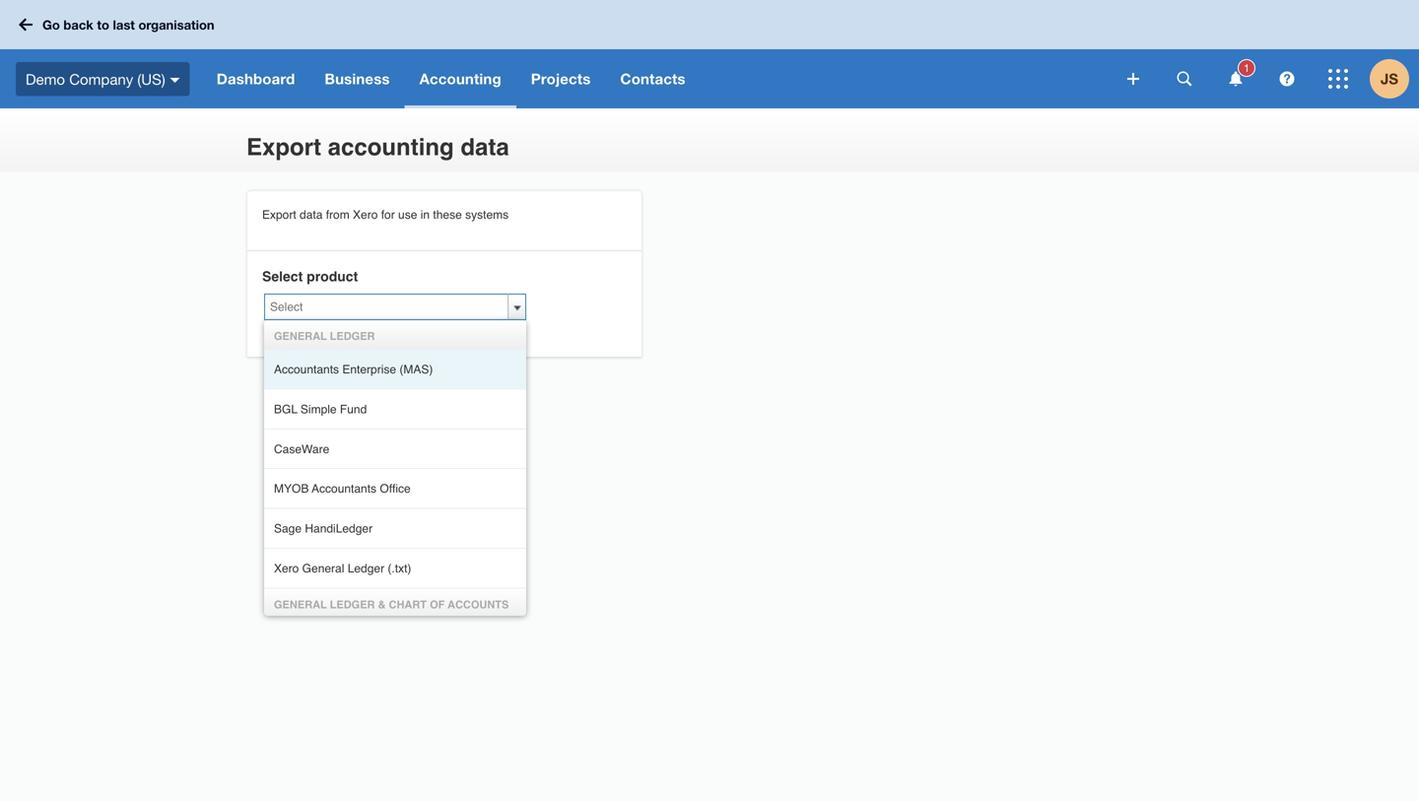 Task type: locate. For each thing, give the bounding box(es) containing it.
general down xero general ledger (.txt)
[[274, 599, 327, 611]]

export accounting data
[[246, 134, 509, 161]]

banner
[[0, 0, 1419, 108]]

accounts
[[448, 599, 509, 611]]

of
[[430, 599, 445, 611]]

0 horizontal spatial data
[[300, 208, 323, 222]]

data left from
[[300, 208, 323, 222]]

data
[[461, 134, 509, 161], [300, 208, 323, 222]]

these
[[433, 208, 462, 222]]

last
[[113, 17, 135, 32]]

export left from
[[262, 208, 296, 222]]

general
[[274, 330, 327, 343], [302, 562, 344, 576], [274, 599, 327, 611]]

xero
[[353, 208, 378, 222], [274, 562, 299, 576]]

accountants
[[274, 363, 339, 377], [312, 482, 377, 496]]

ledger for general ledger
[[330, 330, 375, 343]]

systems
[[465, 208, 509, 222]]

2 vertical spatial ledger
[[330, 599, 375, 611]]

0 vertical spatial general
[[274, 330, 327, 343]]

general down sage handiledger
[[302, 562, 344, 576]]

1 vertical spatial export
[[262, 208, 296, 222]]

xero down the sage
[[274, 562, 299, 576]]

myob
[[274, 482, 309, 496]]

accountants down general ledger in the top left of the page
[[274, 363, 339, 377]]

banner containing dashboard
[[0, 0, 1419, 108]]

demo company (us) button
[[0, 49, 202, 108]]

select
[[262, 269, 303, 284]]

1 horizontal spatial xero
[[353, 208, 378, 222]]

projects
[[531, 70, 591, 88]]

general down "select product"
[[274, 330, 327, 343]]

0 vertical spatial data
[[461, 134, 509, 161]]

xero left for
[[353, 208, 378, 222]]

accountants up handiledger
[[312, 482, 377, 496]]

ledger
[[330, 330, 375, 343], [348, 562, 384, 576], [330, 599, 375, 611]]

0 vertical spatial export
[[246, 134, 321, 161]]

0 vertical spatial xero
[[353, 208, 378, 222]]

company
[[69, 70, 133, 87]]

2 horizontal spatial svg image
[[1230, 71, 1242, 86]]

data up systems
[[461, 134, 509, 161]]

svg image
[[19, 18, 33, 31], [1329, 69, 1348, 89], [1280, 71, 1295, 86], [1128, 73, 1139, 85]]

general for general ledger & chart of accounts
[[274, 599, 327, 611]]

ledger left & at the left bottom of the page
[[330, 599, 375, 611]]

ledger up "accountants enterprise (mas)"
[[330, 330, 375, 343]]

2 vertical spatial general
[[274, 599, 327, 611]]

export down dashboard
[[246, 134, 321, 161]]

(.txt)
[[388, 562, 411, 576]]

1
[[1244, 62, 1250, 74]]

export for export accounting data
[[246, 134, 321, 161]]

export
[[246, 134, 321, 161], [262, 208, 296, 222]]

1 vertical spatial data
[[300, 208, 323, 222]]

demo
[[26, 70, 65, 87]]

0 vertical spatial ledger
[[330, 330, 375, 343]]

sage handiledger
[[274, 522, 373, 536]]

svg image left "1" popup button
[[1177, 71, 1192, 86]]

1 vertical spatial accountants
[[312, 482, 377, 496]]

office
[[380, 482, 411, 496]]

business
[[325, 70, 390, 88]]

product
[[307, 269, 358, 284]]

svg image
[[1177, 71, 1192, 86], [1230, 71, 1242, 86], [170, 78, 180, 83]]

0 horizontal spatial xero
[[274, 562, 299, 576]]

bgl simple fund
[[274, 403, 367, 416]]

svg image left 1
[[1230, 71, 1242, 86]]

js
[[1381, 70, 1399, 88]]

accounting button
[[405, 49, 516, 108]]

dashboard
[[217, 70, 295, 88]]

bgl
[[274, 403, 297, 416]]

from
[[326, 208, 350, 222]]

svg image right "(us)"
[[170, 78, 180, 83]]

0 horizontal spatial svg image
[[170, 78, 180, 83]]

1 vertical spatial general
[[302, 562, 344, 576]]

ledger left (.txt)
[[348, 562, 384, 576]]

accounting
[[419, 70, 501, 88]]

xero general ledger (.txt)
[[274, 562, 411, 576]]

Select text field
[[264, 294, 509, 320]]

ledger for general ledger & chart of accounts
[[330, 599, 375, 611]]



Task type: describe. For each thing, give the bounding box(es) containing it.
1 horizontal spatial data
[[461, 134, 509, 161]]

1 horizontal spatial svg image
[[1177, 71, 1192, 86]]

caseware
[[274, 442, 329, 456]]

business button
[[310, 49, 405, 108]]

general ledger
[[274, 330, 375, 343]]

simple
[[301, 403, 337, 416]]

projects button
[[516, 49, 606, 108]]

organisation
[[138, 17, 214, 32]]

back
[[63, 17, 93, 32]]

sage
[[274, 522, 302, 536]]

enterprise
[[342, 363, 396, 377]]

for
[[381, 208, 395, 222]]

general ledger & chart of accounts
[[274, 599, 509, 611]]

svg image inside demo company (us) popup button
[[170, 78, 180, 83]]

chart
[[389, 599, 427, 611]]

fund
[[340, 403, 367, 416]]

to
[[97, 17, 109, 32]]

go
[[42, 17, 60, 32]]

contacts
[[620, 70, 686, 88]]

svg image inside "go back to last organisation" link
[[19, 18, 33, 31]]

(us)
[[137, 70, 165, 87]]

in
[[421, 208, 430, 222]]

dashboard link
[[202, 49, 310, 108]]

myob accountants office
[[274, 482, 411, 496]]

(mas)
[[400, 363, 433, 377]]

export for export data from xero for use in these systems
[[262, 208, 296, 222]]

js button
[[1370, 49, 1419, 108]]

go back to last organisation
[[42, 17, 214, 32]]

1 vertical spatial ledger
[[348, 562, 384, 576]]

demo company (us)
[[26, 70, 165, 87]]

go back to last organisation link
[[12, 7, 226, 42]]

general for general ledger
[[274, 330, 327, 343]]

accountants enterprise (mas)
[[274, 363, 433, 377]]

accounting
[[328, 134, 454, 161]]

0 vertical spatial accountants
[[274, 363, 339, 377]]

1 button
[[1216, 49, 1256, 108]]

1 vertical spatial xero
[[274, 562, 299, 576]]

handiledger
[[305, 522, 373, 536]]

export data from xero for use in these systems
[[262, 208, 509, 222]]

&
[[378, 599, 386, 611]]

select product
[[262, 269, 358, 284]]

svg image inside "1" popup button
[[1230, 71, 1242, 86]]

contacts button
[[606, 49, 700, 108]]

use
[[398, 208, 417, 222]]



Task type: vqa. For each thing, say whether or not it's contained in the screenshot.
topmost flow
no



